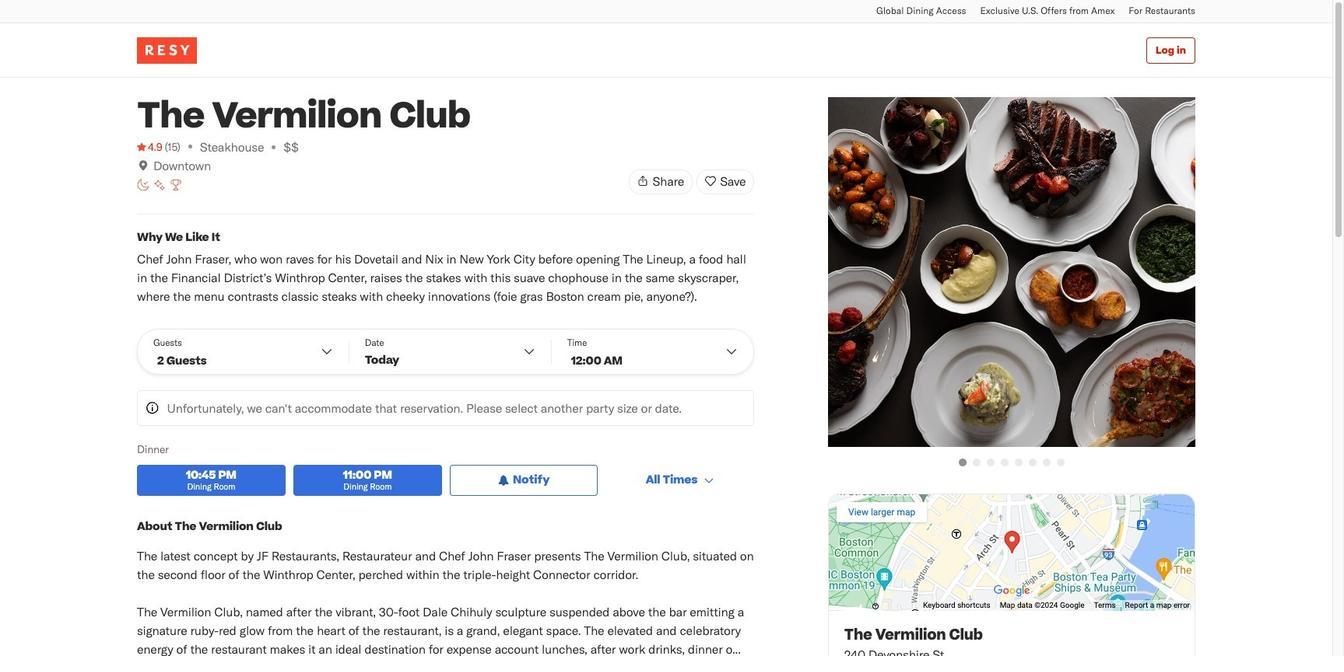 Task type: describe. For each thing, give the bounding box(es) containing it.
4.9 out of 5 stars image
[[137, 139, 162, 155]]



Task type: vqa. For each thing, say whether or not it's contained in the screenshot.
the Search restaurants, cuisines, etc. text field
no



